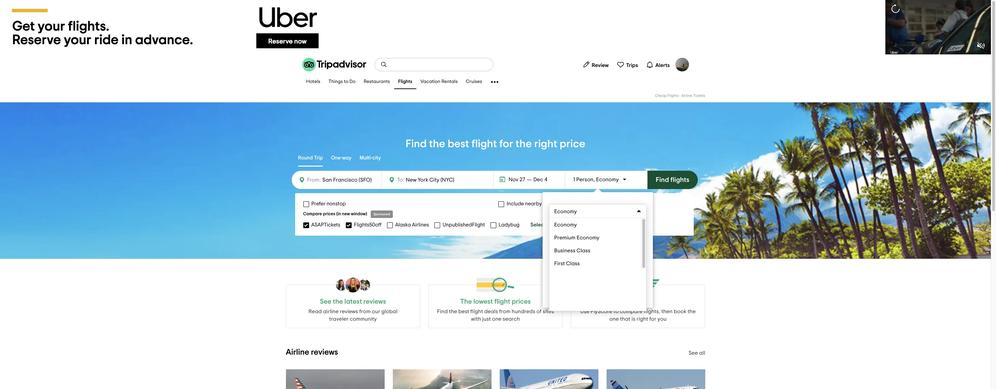 Task type: vqa. For each thing, say whether or not it's contained in the screenshot.
the left 1
yes



Task type: locate. For each thing, give the bounding box(es) containing it.
flights link
[[394, 75, 417, 89]]

flyscore up one
[[591, 309, 613, 315]]

2 horizontal spatial find
[[656, 177, 670, 184]]

0 left first
[[550, 266, 553, 272]]

reviews
[[364, 299, 386, 306], [340, 309, 358, 315], [311, 349, 338, 357]]

find for find the best flight deals from hundreds of sites with just one search
[[437, 309, 448, 315]]

flyscore up compare
[[625, 299, 652, 306]]

one-way link
[[331, 151, 352, 167]]

0 vertical spatial see
[[320, 299, 332, 306]]

airlines
[[412, 223, 429, 228]]

1 vertical spatial find
[[656, 177, 670, 184]]

1 horizontal spatial flyscore
[[625, 299, 652, 306]]

1 vertical spatial class
[[567, 261, 580, 267]]

from
[[360, 309, 371, 315], [500, 309, 511, 315]]

0 for 0 seniors (65+)
[[550, 252, 553, 257]]

1 vertical spatial airline
[[286, 349, 309, 357]]

0 horizontal spatial find
[[406, 139, 427, 150]]

global
[[382, 309, 398, 315]]

review
[[592, 63, 609, 68]]

find the best flight deals from hundreds of sites with just one search
[[437, 309, 554, 322]]

best inside find the best flight deals from hundreds of sites with just one search
[[459, 309, 470, 315]]

0 horizontal spatial 1
[[550, 237, 552, 243]]

the inside find the best flight deals from hundreds of sites with just one search
[[449, 309, 457, 315]]

flight prices
[[495, 299, 531, 306]]

1 horizontal spatial find
[[437, 309, 448, 315]]

2 vertical spatial find
[[437, 309, 448, 315]]

1 vertical spatial right
[[637, 317, 649, 322]]

1 horizontal spatial reviews
[[340, 309, 358, 315]]

dec 4
[[534, 177, 548, 183]]

deals
[[485, 309, 498, 315]]

the for find the best flight for the right price
[[429, 139, 446, 150]]

1 vertical spatial 1
[[550, 237, 552, 243]]

use flyscore to compare flights, then book the one that is right for you
[[581, 309, 696, 322]]

rentals
[[442, 80, 458, 84]]

1 left adult
[[550, 237, 552, 243]]

(0-
[[576, 266, 582, 272]]

0 horizontal spatial all
[[548, 222, 554, 228]]

1 vertical spatial flight
[[471, 309, 483, 315]]

profile picture image
[[676, 58, 689, 72]]

asaptickets
[[312, 223, 341, 228]]

see the latest reviews
[[320, 299, 386, 306]]

trips
[[627, 63, 639, 68]]

see
[[320, 299, 332, 306], [689, 351, 699, 356]]

0 vertical spatial reviews
[[364, 299, 386, 306]]

see all link
[[689, 351, 706, 356]]

to inside use flyscore to compare flights, then book the one that is right for you
[[614, 309, 619, 315]]

class
[[577, 248, 591, 254], [567, 261, 580, 267]]

0 vertical spatial flights
[[399, 80, 413, 84]]

1 0 from the top
[[550, 252, 553, 257]]

advertisement region
[[0, 0, 992, 55]]

0 horizontal spatial reviews
[[311, 349, 338, 357]]

restaurants link
[[360, 75, 394, 89]]

0 vertical spatial to
[[344, 80, 349, 84]]

0 vertical spatial right
[[535, 139, 558, 150]]

1 vertical spatial flyscore
[[591, 309, 613, 315]]

right
[[535, 139, 558, 150], [637, 317, 649, 322]]

0 horizontal spatial from
[[360, 309, 371, 315]]

airline
[[682, 94, 693, 98], [286, 349, 309, 357]]

find
[[406, 139, 427, 150], [656, 177, 670, 184], [437, 309, 448, 315]]

0 children (0-17)
[[550, 266, 589, 272]]

do
[[350, 80, 356, 84]]

17)
[[582, 266, 589, 272]]

flights
[[671, 177, 690, 184]]

to up one
[[614, 309, 619, 315]]

0 vertical spatial 0
[[550, 252, 553, 257]]

cruises link
[[462, 75, 487, 89]]

the for see the latest reviews
[[333, 299, 343, 306]]

1 for 1 adult (18-64)
[[550, 237, 552, 243]]

person
[[577, 177, 594, 183]]

vacation rentals link
[[417, 75, 462, 89]]

read
[[309, 309, 322, 315]]

0 vertical spatial all
[[548, 222, 554, 228]]

flights left vacation in the left top of the page
[[399, 80, 413, 84]]

1 horizontal spatial airline
[[682, 94, 693, 98]]

1 vertical spatial best
[[459, 309, 470, 315]]

economy
[[597, 177, 619, 183], [555, 209, 577, 215], [555, 209, 578, 215], [555, 222, 577, 228], [577, 235, 600, 241]]

dec
[[534, 177, 544, 183]]

is
[[632, 317, 636, 322]]

the for find the best flight deals from hundreds of sites with just one search
[[449, 309, 457, 315]]

unpublishedflight
[[443, 223, 485, 228]]

from up 'one search'
[[500, 309, 511, 315]]

class down (65+)
[[567, 261, 580, 267]]

class for first class
[[567, 261, 580, 267]]

class down 64)
[[577, 248, 591, 254]]

1 vertical spatial all
[[700, 351, 706, 356]]

flight left the for
[[472, 139, 497, 150]]

(65+)
[[573, 252, 585, 257]]

1 from from the left
[[360, 309, 371, 315]]

1 left person on the top right of the page
[[574, 177, 576, 183]]

0 for 0 children (0-17)
[[550, 266, 553, 272]]

find flights
[[656, 177, 690, 184]]

From where? text field
[[321, 175, 377, 185]]

use
[[581, 309, 590, 315]]

flight inside find the best flight deals from hundreds of sites with just one search
[[471, 309, 483, 315]]

flights left -
[[668, 94, 679, 98]]

reviews inside read airline reviews from our global traveler community
[[340, 309, 358, 315]]

1 vertical spatial see
[[689, 351, 699, 356]]

round trip link
[[298, 151, 323, 167]]

flyscore
[[625, 299, 652, 306], [591, 309, 613, 315]]

0 vertical spatial find
[[406, 139, 427, 150]]

0 horizontal spatial flyscore
[[591, 309, 613, 315]]

flights50off
[[354, 223, 382, 228]]

from left the our at left
[[360, 309, 371, 315]]

right right is
[[637, 317, 649, 322]]

1 horizontal spatial 1
[[574, 177, 576, 183]]

alaska airlines
[[396, 223, 429, 228]]

right left price
[[535, 139, 558, 150]]

hotels
[[306, 80, 321, 84]]

27
[[520, 177, 526, 183]]

flight for for
[[472, 139, 497, 150]]

0 vertical spatial class
[[577, 248, 591, 254]]

1 vertical spatial reviews
[[340, 309, 358, 315]]

best for for
[[448, 139, 470, 150]]

1 horizontal spatial right
[[637, 317, 649, 322]]

1 horizontal spatial see
[[689, 351, 699, 356]]

tickets
[[694, 94, 706, 98]]

nov 27
[[509, 177, 526, 183]]

1 horizontal spatial from
[[500, 309, 511, 315]]

multi-city link
[[360, 151, 381, 167]]

find inside 'button'
[[656, 177, 670, 184]]

1 horizontal spatial flights
[[668, 94, 679, 98]]

1 vertical spatial 0
[[550, 266, 553, 272]]

0 seniors (65+)
[[550, 252, 585, 257]]

hundreds
[[512, 309, 536, 315]]

0 horizontal spatial airline
[[286, 349, 309, 357]]

(in
[[337, 212, 341, 217]]

1 person , economy
[[574, 177, 619, 183]]

1 horizontal spatial to
[[614, 309, 619, 315]]

flyscore inside use flyscore to compare flights, then book the one that is right for you
[[591, 309, 613, 315]]

0 vertical spatial best
[[448, 139, 470, 150]]

business
[[555, 248, 576, 254]]

None search field
[[375, 59, 493, 71]]

1
[[574, 177, 576, 183], [550, 237, 552, 243]]

1 vertical spatial flights
[[668, 94, 679, 98]]

first class
[[555, 261, 580, 267]]

find inside find the best flight deals from hundreds of sites with just one search
[[437, 309, 448, 315]]

flights,
[[644, 309, 661, 315]]

just
[[483, 317, 491, 322]]

2 horizontal spatial reviews
[[364, 299, 386, 306]]

children
[[555, 266, 575, 272]]

0 horizontal spatial see
[[320, 299, 332, 306]]

0 vertical spatial flyscore
[[625, 299, 652, 306]]

flight up with
[[471, 309, 483, 315]]

to left the do
[[344, 80, 349, 84]]

nonstop
[[327, 202, 346, 207]]

alerts
[[656, 63, 670, 68]]

to
[[344, 80, 349, 84], [614, 309, 619, 315]]

2 vertical spatial reviews
[[311, 349, 338, 357]]

1 vertical spatial to
[[614, 309, 619, 315]]

2 from from the left
[[500, 309, 511, 315]]

hotels link
[[302, 75, 325, 89]]

0 vertical spatial 1
[[574, 177, 576, 183]]

tripadvisor image
[[302, 58, 366, 72]]

1 horizontal spatial all
[[700, 351, 706, 356]]

0 horizontal spatial to
[[344, 80, 349, 84]]

0 vertical spatial flight
[[472, 139, 497, 150]]

0 left seniors
[[550, 252, 553, 257]]

2 0 from the top
[[550, 266, 553, 272]]



Task type: describe. For each thing, give the bounding box(es) containing it.
from inside find the best flight deals from hundreds of sites with just one search
[[500, 309, 511, 315]]

of
[[537, 309, 542, 315]]

airports
[[543, 202, 562, 207]]

close
[[632, 295, 647, 301]]

find flights button
[[648, 171, 699, 189]]

one search
[[492, 317, 520, 322]]

trip
[[314, 156, 323, 161]]

lowest
[[474, 299, 493, 306]]

right inside use flyscore to compare flights, then book the one that is right for you
[[637, 317, 649, 322]]

alerts link
[[644, 58, 673, 72]]

adult
[[553, 237, 566, 243]]

prices
[[323, 212, 336, 217]]

premium economy
[[555, 235, 600, 241]]

things
[[329, 80, 343, 84]]

airline reviews
[[286, 349, 338, 357]]

price
[[560, 139, 586, 150]]

1 for 1 person , economy
[[574, 177, 576, 183]]

round
[[298, 156, 313, 161]]

ladybug
[[499, 223, 520, 228]]

window)
[[351, 212, 367, 217]]

then
[[662, 309, 673, 315]]

sites
[[543, 309, 554, 315]]

To where? text field
[[404, 176, 467, 185]]

first
[[555, 261, 565, 267]]

0 horizontal spatial right
[[535, 139, 558, 150]]

one-
[[331, 156, 343, 161]]

review link
[[580, 58, 612, 72]]

trips link
[[615, 58, 641, 72]]

prefer
[[312, 202, 326, 207]]

cruises
[[466, 80, 483, 84]]

our
[[372, 309, 380, 315]]

one-way
[[331, 156, 352, 161]]

from:
[[307, 178, 321, 183]]

best for deals
[[459, 309, 470, 315]]

class for business class
[[577, 248, 591, 254]]

cheap
[[655, 94, 667, 98]]

vacation
[[421, 80, 441, 84]]

include nearby airports
[[507, 202, 562, 207]]

airline
[[323, 309, 339, 315]]

select
[[531, 222, 546, 228]]

see all
[[689, 351, 706, 356]]

64)
[[575, 237, 583, 243]]

latest
[[345, 299, 362, 306]]

multi-
[[360, 156, 373, 161]]

prefer nonstop
[[312, 202, 346, 207]]

0 vertical spatial airline
[[682, 94, 693, 98]]

find for find flights
[[656, 177, 670, 184]]

for
[[500, 139, 514, 150]]

nearby
[[526, 202, 542, 207]]

way
[[343, 156, 352, 161]]

see for see the latest reviews
[[320, 299, 332, 306]]

compare prices (in new window)
[[303, 212, 367, 217]]

the inside use flyscore to compare flights, then book the one that is right for you
[[688, 309, 696, 315]]

read airline reviews from our global traveler community
[[309, 309, 398, 322]]

round trip
[[298, 156, 323, 161]]

city
[[373, 156, 381, 161]]

select all
[[531, 222, 554, 228]]

compare
[[303, 212, 322, 217]]

new
[[342, 212, 350, 217]]

all for select all
[[548, 222, 554, 228]]

flight for deals
[[471, 309, 483, 315]]

seniors
[[555, 252, 572, 257]]

things to do link
[[325, 75, 360, 89]]

for you
[[650, 317, 667, 322]]

one
[[610, 317, 619, 322]]

find for find the best flight for the right price
[[406, 139, 427, 150]]

airline reviews link
[[286, 349, 338, 357]]

multi-city
[[360, 156, 381, 161]]

book
[[674, 309, 687, 315]]

compare
[[620, 309, 643, 315]]

nov
[[509, 177, 519, 183]]

find the best flight for the right price
[[406, 139, 586, 150]]

that
[[621, 317, 631, 322]]

to:
[[397, 178, 404, 183]]

traveler community
[[329, 317, 377, 322]]

premium
[[555, 235, 576, 241]]

the
[[461, 299, 472, 306]]

business class
[[555, 248, 591, 254]]

from inside read airline reviews from our global traveler community
[[360, 309, 371, 315]]

alaska
[[396, 223, 411, 228]]

see for see all
[[689, 351, 699, 356]]

with
[[471, 317, 481, 322]]

sponsored
[[374, 213, 391, 216]]

search image
[[381, 61, 388, 68]]

0 horizontal spatial flights
[[399, 80, 413, 84]]

restaurants
[[364, 80, 390, 84]]

things to do
[[329, 80, 356, 84]]

all for see all
[[700, 351, 706, 356]]



